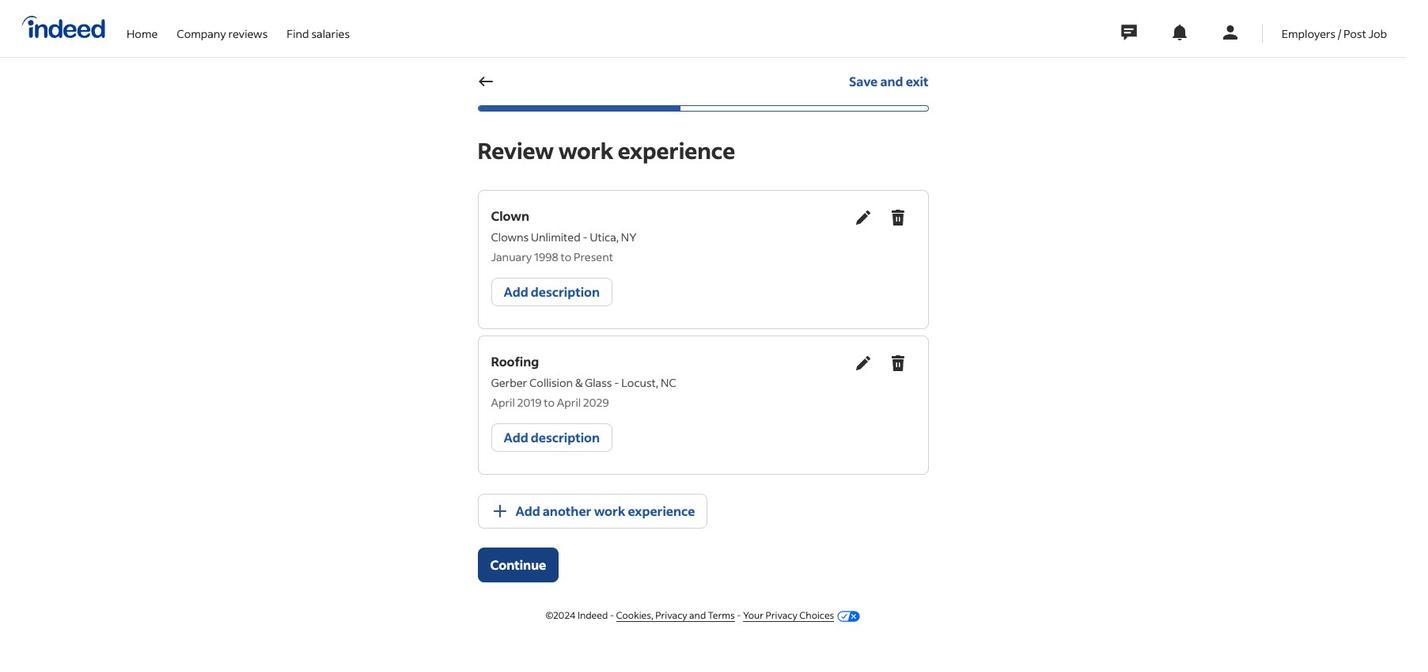 Task type: locate. For each thing, give the bounding box(es) containing it.
april
[[491, 395, 515, 410], [557, 395, 581, 410]]

find salaries
[[287, 26, 350, 41]]

roofing gerber collision & glass - locust, nc april 2019 to april 2029
[[491, 353, 676, 410]]

0 horizontal spatial privacy
[[656, 609, 688, 621]]

cookies, privacy and terms link
[[616, 609, 735, 622]]

home
[[127, 26, 158, 41]]

- inside "clown clowns unlimited - utica, ny january 1998 to present"
[[583, 230, 588, 245]]

experience
[[618, 136, 736, 165], [628, 503, 695, 519]]

work
[[559, 136, 614, 165], [594, 503, 626, 519]]

salaries
[[311, 26, 350, 41]]

job
[[1369, 26, 1387, 41]]

- left utica,
[[583, 230, 588, 245]]

post
[[1344, 26, 1367, 41]]

save
[[849, 73, 878, 89]]

home link
[[127, 0, 158, 54]]

1 vertical spatial work
[[594, 503, 626, 519]]

1 horizontal spatial april
[[557, 395, 581, 410]]

0 horizontal spatial and
[[689, 609, 706, 621]]

clowns
[[491, 230, 529, 245]]

and left exit on the right top of page
[[880, 73, 904, 89]]

©2024 indeed - cookies, privacy and terms - your privacy choices
[[546, 609, 834, 621]]

1 vertical spatial and
[[689, 609, 706, 621]]

0 vertical spatial to
[[561, 249, 572, 264]]

1 privacy from the left
[[656, 609, 688, 621]]

find salaries link
[[287, 0, 350, 54]]

reviews
[[228, 26, 268, 41]]

company reviews link
[[177, 0, 268, 54]]

0 vertical spatial work
[[559, 136, 614, 165]]

april down gerber
[[491, 395, 515, 410]]

april down '&'
[[557, 395, 581, 410]]

privacy right your
[[766, 609, 798, 621]]

and
[[880, 73, 904, 89], [689, 609, 706, 621]]

- left your
[[737, 609, 741, 621]]

privacy right cookies,
[[656, 609, 688, 621]]

to inside "clown clowns unlimited - utica, ny january 1998 to present"
[[561, 249, 572, 264]]

cookies,
[[616, 609, 654, 621]]

to
[[561, 249, 572, 264], [544, 395, 555, 410]]

and left the terms
[[689, 609, 706, 621]]

continue
[[490, 556, 546, 573]]

work right another
[[594, 503, 626, 519]]

1 horizontal spatial privacy
[[766, 609, 798, 621]]

1 vertical spatial experience
[[628, 503, 695, 519]]

work inside button
[[594, 503, 626, 519]]

0 vertical spatial and
[[880, 73, 904, 89]]

to down collision
[[544, 395, 555, 410]]

2029
[[583, 395, 609, 410]]

0 horizontal spatial to
[[544, 395, 555, 410]]

- right indeed
[[610, 609, 614, 621]]

-
[[583, 230, 588, 245], [614, 375, 619, 390], [610, 609, 614, 621], [737, 609, 741, 621]]

0 vertical spatial experience
[[618, 136, 736, 165]]

clown clowns unlimited - utica, ny january 1998 to present
[[491, 207, 637, 264]]

indeed
[[578, 609, 608, 621]]

work down progress image
[[559, 136, 614, 165]]

roofing group
[[491, 346, 915, 465]]

locust,
[[622, 375, 659, 390]]

roofing
[[491, 353, 539, 370]]

1998
[[534, 249, 559, 264]]

gerber
[[491, 375, 527, 390]]

1 vertical spatial to
[[544, 395, 555, 410]]

ny
[[621, 230, 637, 245]]

review work experience
[[478, 136, 736, 165]]

1 horizontal spatial to
[[561, 249, 572, 264]]

your privacy choices link
[[743, 609, 834, 622]]

another
[[543, 503, 592, 519]]

clown group
[[491, 200, 915, 319]]

- inside the roofing gerber collision & glass - locust, nc april 2019 to april 2029
[[614, 375, 619, 390]]

privacy
[[656, 609, 688, 621], [766, 609, 798, 621]]

&
[[575, 375, 583, 390]]

0 horizontal spatial april
[[491, 395, 515, 410]]

company reviews
[[177, 26, 268, 41]]

- right glass on the bottom of the page
[[614, 375, 619, 390]]

to right 1998
[[561, 249, 572, 264]]

glass
[[585, 375, 612, 390]]

to inside the roofing gerber collision & glass - locust, nc april 2019 to april 2029
[[544, 395, 555, 410]]

1 horizontal spatial and
[[880, 73, 904, 89]]



Task type: describe. For each thing, give the bounding box(es) containing it.
january
[[491, 249, 532, 264]]

employers
[[1282, 26, 1336, 41]]

your
[[743, 609, 764, 621]]

2019
[[517, 395, 542, 410]]

exit
[[906, 73, 929, 89]]

employers / post job link
[[1282, 0, 1387, 54]]

save and exit
[[849, 73, 929, 89]]

experience inside add another work experience button
[[628, 503, 695, 519]]

clown
[[491, 207, 530, 224]]

2 april from the left
[[557, 395, 581, 410]]

utica,
[[590, 230, 619, 245]]

employers / post job
[[1282, 26, 1387, 41]]

present
[[574, 249, 613, 264]]

save and exit link
[[849, 64, 929, 99]]

terms
[[708, 609, 735, 621]]

progress image
[[478, 106, 681, 111]]

find
[[287, 26, 309, 41]]

1 april from the left
[[491, 395, 515, 410]]

company
[[177, 26, 226, 41]]

progress progress bar
[[478, 105, 929, 112]]

unlimited
[[531, 230, 581, 245]]

nc
[[661, 375, 676, 390]]

2 privacy from the left
[[766, 609, 798, 621]]

continue button
[[478, 548, 559, 583]]

choices
[[800, 609, 834, 621]]

add another work experience button
[[478, 494, 708, 529]]

/
[[1338, 26, 1342, 41]]

add another work experience
[[516, 503, 695, 519]]

collision
[[529, 375, 573, 390]]

review
[[478, 136, 554, 165]]

©2024
[[546, 609, 576, 621]]

add
[[516, 503, 540, 519]]



Task type: vqa. For each thing, say whether or not it's contained in the screenshot.
name
no



